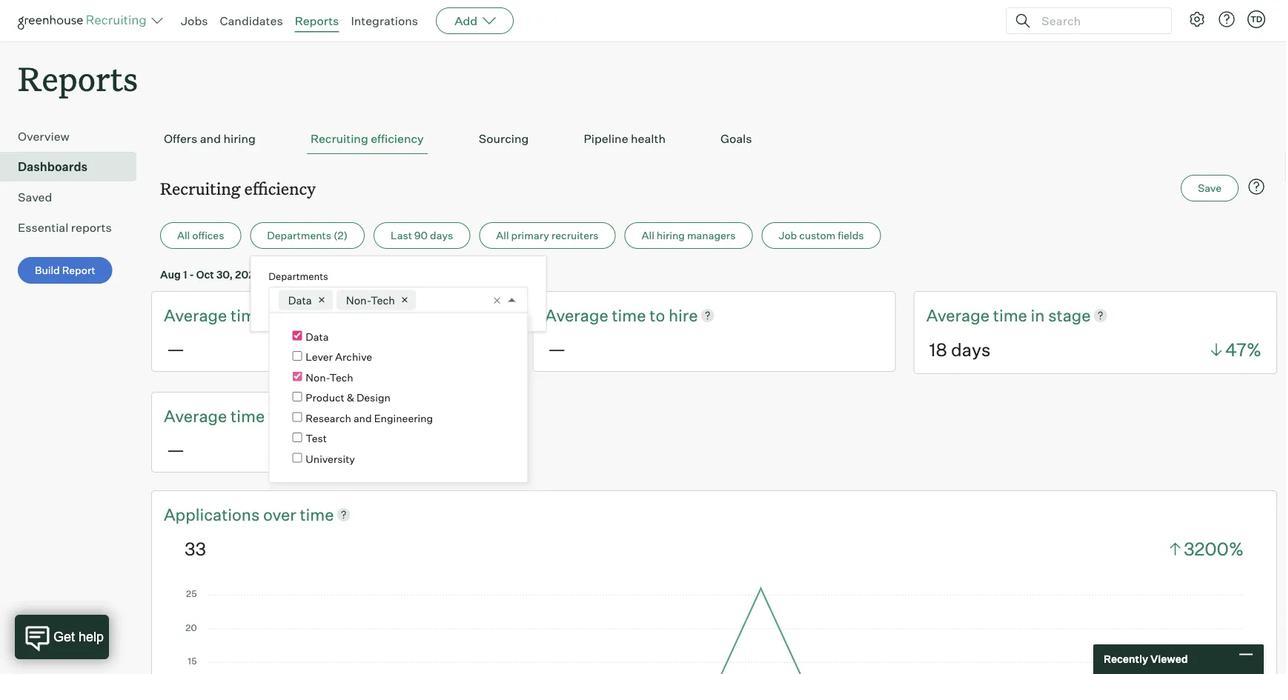 Task type: vqa. For each thing, say whether or not it's contained in the screenshot.
Applied On at bottom left
no



Task type: describe. For each thing, give the bounding box(es) containing it.
30,
[[216, 268, 233, 281]]

all offices
[[177, 229, 224, 242]]

departments (2)
[[267, 229, 348, 242]]

Data checkbox
[[292, 331, 302, 341]]

all for all hiring managers
[[642, 229, 654, 242]]

average time to for fill
[[164, 305, 287, 326]]

viewed
[[1150, 653, 1188, 666]]

stage
[[1048, 305, 1091, 326]]

goals button
[[717, 124, 756, 154]]

pipeline health
[[584, 131, 666, 146]]

fields
[[838, 229, 864, 242]]

departments for departments
[[269, 270, 328, 282]]

and for research
[[353, 412, 372, 425]]

in
[[1031, 305, 1045, 326]]

compared
[[263, 268, 313, 281]]

all for all offices
[[177, 229, 190, 242]]

1
[[183, 268, 187, 281]]

offers and hiring button
[[160, 124, 259, 154]]

research and engineering
[[306, 412, 433, 425]]

essential reports link
[[18, 219, 130, 237]]

0 vertical spatial data
[[288, 294, 312, 307]]

pipeline health button
[[580, 124, 669, 154]]

integrations link
[[351, 13, 418, 28]]

applications link
[[164, 503, 263, 526]]

source link
[[287, 405, 339, 428]]

&
[[347, 391, 354, 404]]

1 vertical spatial hiring
[[657, 229, 685, 242]]

dashboards
[[18, 160, 88, 174]]

aug
[[160, 268, 181, 281]]

and for offers
[[200, 131, 221, 146]]

1 vertical spatial recruiting efficiency
[[160, 177, 316, 199]]

0 horizontal spatial recruiting
[[160, 177, 240, 199]]

1 2023 from the left
[[235, 268, 261, 281]]

tab list containing offers and hiring
[[160, 124, 1268, 154]]

pipeline
[[584, 131, 628, 146]]

in link
[[1031, 304, 1048, 327]]

essential reports
[[18, 220, 112, 235]]

fill
[[287, 305, 305, 326]]

reports
[[71, 220, 112, 235]]

0 vertical spatial tech
[[371, 294, 395, 307]]

last 90 days button
[[374, 223, 470, 249]]

lever archive
[[306, 351, 372, 364]]

job
[[779, 229, 797, 242]]

saved link
[[18, 188, 130, 206]]

overview
[[18, 129, 70, 144]]

test
[[306, 432, 327, 445]]

applications
[[164, 504, 260, 525]]

average link for stage
[[926, 304, 993, 327]]

stage link
[[1048, 304, 1091, 327]]

aug 1 - oct 30, 2023 compared to may 3 - jul 31, 2023
[[160, 268, 426, 281]]

Non-Tech checkbox
[[292, 372, 302, 381]]

— for hire
[[548, 338, 566, 360]]

days inside last 90 days button
[[430, 229, 453, 242]]

recently viewed
[[1104, 653, 1188, 666]]

0 vertical spatial hiring
[[223, 131, 256, 146]]

recruiting efficiency button
[[307, 124, 428, 154]]

Product & Design checkbox
[[292, 392, 302, 402]]

0 horizontal spatial reports
[[18, 56, 138, 100]]

reports link
[[295, 13, 339, 28]]

— for source
[[167, 438, 185, 461]]

(2)
[[334, 229, 348, 242]]

job custom fields
[[779, 229, 864, 242]]

save
[[1198, 182, 1222, 195]]

Test checkbox
[[292, 433, 302, 442]]

may
[[327, 268, 348, 281]]

managers
[[687, 229, 736, 242]]

1 vertical spatial tech
[[330, 371, 353, 384]]

jobs
[[181, 13, 208, 28]]

build
[[35, 264, 60, 277]]

average link for hire
[[545, 304, 612, 327]]

0 horizontal spatial non-
[[306, 371, 330, 384]]

0 vertical spatial non-tech
[[346, 294, 395, 307]]

offers and hiring
[[164, 131, 256, 146]]

research
[[306, 412, 351, 425]]

average time to for hire
[[545, 305, 669, 326]]

average link for fill
[[164, 304, 231, 327]]

save button
[[1181, 175, 1239, 202]]

xychart image
[[185, 585, 1244, 675]]

goals
[[720, 131, 752, 146]]

1 horizontal spatial non-
[[346, 294, 371, 307]]

fill link
[[287, 304, 305, 327]]

lever
[[306, 351, 333, 364]]

td button
[[1245, 7, 1268, 31]]

time link for fill
[[231, 304, 268, 327]]

time link for hire
[[612, 304, 650, 327]]

oct
[[196, 268, 214, 281]]

essential
[[18, 220, 68, 235]]

applications over
[[164, 504, 300, 525]]

last
[[391, 229, 412, 242]]

average for hire
[[545, 305, 608, 326]]

departments for departments (2)
[[267, 229, 331, 242]]

configure image
[[1188, 10, 1206, 28]]

university
[[306, 452, 355, 465]]

add button
[[436, 7, 514, 34]]

report
[[62, 264, 95, 277]]

build report
[[35, 264, 95, 277]]

design
[[356, 391, 391, 404]]

dashboards link
[[18, 158, 130, 176]]



Task type: locate. For each thing, give the bounding box(es) containing it.
1 vertical spatial non-tech
[[306, 371, 353, 384]]

recruiting efficiency inside "button"
[[310, 131, 424, 146]]

saved
[[18, 190, 52, 205]]

1 horizontal spatial days
[[951, 339, 991, 361]]

non- down the lever
[[306, 371, 330, 384]]

custom
[[799, 229, 836, 242]]

to left the hire
[[650, 305, 665, 326]]

and right offers
[[200, 131, 221, 146]]

all inside button
[[496, 229, 509, 242]]

overview link
[[18, 128, 130, 145]]

all primary recruiters
[[496, 229, 599, 242]]

University checkbox
[[292, 453, 302, 463]]

time for stage
[[993, 305, 1027, 326]]

all hiring managers
[[642, 229, 736, 242]]

candidates
[[220, 13, 283, 28]]

1 vertical spatial and
[[353, 412, 372, 425]]

jobs link
[[181, 13, 208, 28]]

all offices button
[[160, 223, 241, 249]]

days
[[430, 229, 453, 242], [951, 339, 991, 361]]

all left primary
[[496, 229, 509, 242]]

2 2023 from the left
[[400, 268, 426, 281]]

engineering
[[374, 412, 433, 425]]

1 all from the left
[[177, 229, 190, 242]]

all hiring managers button
[[625, 223, 753, 249]]

days right 18
[[951, 339, 991, 361]]

product
[[306, 391, 344, 404]]

average
[[164, 305, 227, 326], [545, 305, 608, 326], [926, 305, 990, 326], [164, 406, 227, 426]]

0 horizontal spatial and
[[200, 131, 221, 146]]

Research and Engineering checkbox
[[292, 412, 302, 422]]

hire link
[[669, 304, 698, 327]]

time right over
[[300, 504, 334, 525]]

to for fill
[[268, 305, 284, 326]]

time link left stage link
[[993, 304, 1031, 327]]

data down aug 1 - oct 30, 2023 compared to may 3 - jul 31, 2023
[[288, 294, 312, 307]]

time link
[[231, 304, 268, 327], [612, 304, 650, 327], [993, 304, 1031, 327], [231, 405, 268, 428], [300, 503, 334, 526]]

time for hire
[[612, 305, 646, 326]]

1 horizontal spatial tech
[[371, 294, 395, 307]]

hiring left "managers"
[[657, 229, 685, 242]]

recruiting inside "button"
[[310, 131, 368, 146]]

td button
[[1247, 10, 1265, 28]]

faq image
[[1247, 178, 1265, 196]]

3
[[351, 268, 357, 281]]

0 vertical spatial departments
[[267, 229, 331, 242]]

and inside button
[[200, 131, 221, 146]]

average link for source
[[164, 405, 231, 428]]

0 vertical spatial recruiting
[[310, 131, 368, 146]]

3 all from the left
[[642, 229, 654, 242]]

18
[[929, 339, 947, 361]]

0 horizontal spatial days
[[430, 229, 453, 242]]

1 vertical spatial non-
[[306, 371, 330, 384]]

to link for fill
[[268, 304, 287, 327]]

to left may
[[315, 268, 325, 281]]

departments
[[267, 229, 331, 242], [269, 270, 328, 282]]

0 horizontal spatial all
[[177, 229, 190, 242]]

average time in
[[926, 305, 1048, 326]]

33
[[185, 538, 206, 560]]

1 horizontal spatial hiring
[[657, 229, 685, 242]]

18 days
[[929, 339, 991, 361]]

2 all from the left
[[496, 229, 509, 242]]

recruiting
[[310, 131, 368, 146], [160, 177, 240, 199]]

candidates link
[[220, 13, 283, 28]]

hiring right offers
[[223, 131, 256, 146]]

tab list
[[160, 124, 1268, 154]]

2023 right 30,
[[235, 268, 261, 281]]

time for fill
[[231, 305, 265, 326]]

and down design
[[353, 412, 372, 425]]

efficiency inside "button"
[[371, 131, 424, 146]]

1 vertical spatial efficiency
[[244, 177, 316, 199]]

time link left 'research and engineering' checkbox
[[231, 405, 268, 428]]

3200%
[[1184, 538, 1244, 560]]

— for fill
[[167, 338, 185, 360]]

to link for source
[[268, 405, 287, 428]]

over
[[263, 504, 296, 525]]

0 horizontal spatial efficiency
[[244, 177, 316, 199]]

sourcing
[[479, 131, 529, 146]]

source
[[287, 406, 339, 426]]

90
[[414, 229, 428, 242]]

departments inside button
[[267, 229, 331, 242]]

greenhouse recruiting image
[[18, 12, 151, 30]]

time left 'research and engineering' checkbox
[[231, 406, 265, 426]]

31,
[[384, 268, 398, 281]]

average for source
[[164, 406, 227, 426]]

1 horizontal spatial reports
[[295, 13, 339, 28]]

to for hire
[[650, 305, 665, 326]]

average for fill
[[164, 305, 227, 326]]

1 horizontal spatial 2023
[[400, 268, 426, 281]]

non- down 3
[[346, 294, 371, 307]]

reports down greenhouse recruiting image
[[18, 56, 138, 100]]

to left fill on the top of the page
[[268, 305, 284, 326]]

0 vertical spatial reports
[[295, 13, 339, 28]]

1 horizontal spatial efficiency
[[371, 131, 424, 146]]

time left in
[[993, 305, 1027, 326]]

reports right candidates in the left of the page
[[295, 13, 339, 28]]

0 vertical spatial non-
[[346, 294, 371, 307]]

time link right over
[[300, 503, 334, 526]]

- right 3
[[359, 268, 364, 281]]

offices
[[192, 229, 224, 242]]

time link for source
[[231, 405, 268, 428]]

-
[[189, 268, 194, 281], [359, 268, 364, 281]]

sourcing button
[[475, 124, 533, 154]]

td
[[1250, 14, 1262, 24]]

jul
[[366, 268, 382, 281]]

0 horizontal spatial 2023
[[235, 268, 261, 281]]

1 horizontal spatial -
[[359, 268, 364, 281]]

time left the hire
[[612, 305, 646, 326]]

archive
[[335, 351, 372, 364]]

0 vertical spatial days
[[430, 229, 453, 242]]

tech
[[371, 294, 395, 307], [330, 371, 353, 384]]

recently
[[1104, 653, 1148, 666]]

non-tech up product
[[306, 371, 353, 384]]

Lever Archive checkbox
[[292, 351, 302, 361]]

all for all primary recruiters
[[496, 229, 509, 242]]

average link
[[164, 304, 231, 327], [545, 304, 612, 327], [926, 304, 993, 327], [164, 405, 231, 428]]

to link for hire
[[650, 304, 669, 327]]

departments up fill on the top of the page
[[269, 270, 328, 282]]

0 horizontal spatial hiring
[[223, 131, 256, 146]]

1 vertical spatial departments
[[269, 270, 328, 282]]

1 horizontal spatial all
[[496, 229, 509, 242]]

health
[[631, 131, 666, 146]]

time link left fill link
[[231, 304, 268, 327]]

1 vertical spatial reports
[[18, 56, 138, 100]]

offers
[[164, 131, 197, 146]]

hire
[[669, 305, 698, 326]]

2023 right "31,"
[[400, 268, 426, 281]]

and
[[200, 131, 221, 146], [353, 412, 372, 425]]

non-tech down jul at the top left
[[346, 294, 395, 307]]

recruiters
[[551, 229, 599, 242]]

average time to for source
[[164, 406, 287, 426]]

—
[[167, 338, 185, 360], [548, 338, 566, 360], [167, 438, 185, 461]]

47%
[[1225, 339, 1262, 361]]

all primary recruiters button
[[479, 223, 616, 249]]

time for source
[[231, 406, 265, 426]]

time
[[231, 305, 265, 326], [612, 305, 646, 326], [993, 305, 1027, 326], [231, 406, 265, 426], [300, 504, 334, 525]]

0 vertical spatial efficiency
[[371, 131, 424, 146]]

1 horizontal spatial and
[[353, 412, 372, 425]]

0 vertical spatial and
[[200, 131, 221, 146]]

days right 90
[[430, 229, 453, 242]]

tech down "31,"
[[371, 294, 395, 307]]

1 vertical spatial recruiting
[[160, 177, 240, 199]]

0 vertical spatial recruiting efficiency
[[310, 131, 424, 146]]

2 - from the left
[[359, 268, 364, 281]]

all left offices
[[177, 229, 190, 242]]

1 horizontal spatial recruiting
[[310, 131, 368, 146]]

job custom fields button
[[762, 223, 881, 249]]

efficiency
[[371, 131, 424, 146], [244, 177, 316, 199]]

to for source
[[268, 406, 284, 426]]

last 90 days
[[391, 229, 453, 242]]

Search text field
[[1038, 10, 1158, 32]]

all
[[177, 229, 190, 242], [496, 229, 509, 242], [642, 229, 654, 242]]

1 vertical spatial data
[[306, 330, 329, 343]]

hiring
[[223, 131, 256, 146], [657, 229, 685, 242]]

time down 30,
[[231, 305, 265, 326]]

- right 1
[[189, 268, 194, 281]]

build report button
[[18, 257, 112, 284]]

to left 'research and engineering' checkbox
[[268, 406, 284, 426]]

departments (2) button
[[250, 223, 365, 249]]

over link
[[263, 503, 300, 526]]

1 vertical spatial days
[[951, 339, 991, 361]]

time link left hire link
[[612, 304, 650, 327]]

tech down lever archive
[[330, 371, 353, 384]]

all left "managers"
[[642, 229, 654, 242]]

product & design
[[306, 391, 391, 404]]

0 horizontal spatial tech
[[330, 371, 353, 384]]

0 horizontal spatial -
[[189, 268, 194, 281]]

add
[[454, 13, 477, 28]]

1 - from the left
[[189, 268, 194, 281]]

average for stage
[[926, 305, 990, 326]]

data right data checkbox
[[306, 330, 329, 343]]

departments up aug 1 - oct 30, 2023 compared to may 3 - jul 31, 2023
[[267, 229, 331, 242]]

2 horizontal spatial all
[[642, 229, 654, 242]]

time link for stage
[[993, 304, 1031, 327]]



